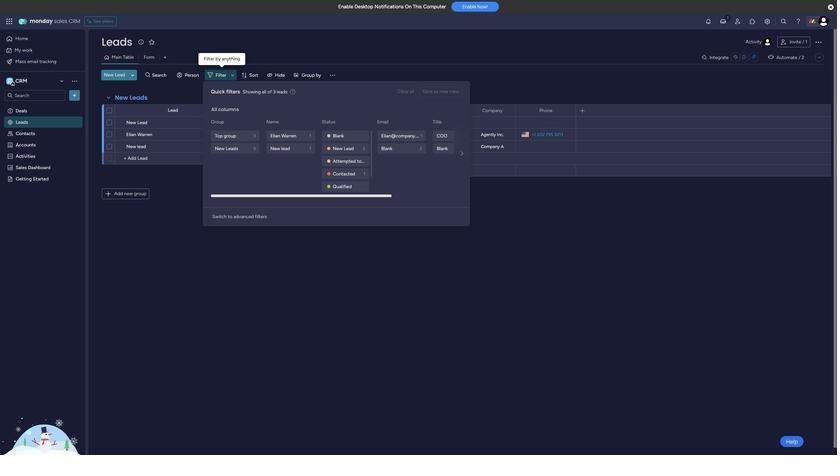Task type: vqa. For each thing, say whether or not it's contained in the screenshot.
'columns'
yes



Task type: describe. For each thing, give the bounding box(es) containing it.
to for first move to contacts button
[[312, 120, 317, 126]]

contacts for second move to contacts button from the bottom of the page
[[318, 132, 337, 137]]

this
[[413, 4, 422, 10]]

email
[[377, 119, 389, 125]]

top group
[[215, 133, 236, 139]]

desktop
[[355, 4, 373, 10]]

save as new view button
[[420, 87, 462, 97]]

name
[[266, 119, 279, 125]]

group group
[[211, 131, 261, 154]]

person button
[[174, 70, 203, 81]]

switch
[[212, 214, 227, 220]]

company for company a
[[481, 144, 500, 149]]

title group
[[433, 131, 483, 154]]

see
[[93, 18, 101, 24]]

deals
[[16, 108, 27, 114]]

blank inside title group
[[437, 146, 448, 152]]

on
[[405, 4, 412, 10]]

leads
[[277, 89, 287, 95]]

accounts
[[16, 142, 36, 148]]

agently inc.
[[481, 132, 504, 137]]

showing
[[243, 89, 261, 95]]

1 for elian warren
[[310, 134, 311, 138]]

workspace image
[[6, 78, 13, 85]]

1 for new lead
[[310, 146, 311, 151]]

to for switch to advanced filters button
[[228, 214, 232, 220]]

started
[[33, 176, 49, 182]]

elian warren inside the name group
[[270, 133, 296, 139]]

title
[[433, 119, 442, 125]]

add
[[114, 191, 123, 197]]

anything
[[222, 56, 240, 62]]

dashboard
[[28, 165, 50, 170]]

collapse board header image
[[817, 55, 822, 60]]

see plans
[[93, 18, 113, 24]]

main table
[[112, 54, 134, 60]]

my work button
[[4, 45, 72, 56]]

options image
[[71, 92, 78, 99]]

of
[[267, 89, 272, 95]]

invite / 1
[[790, 39, 807, 45]]

filter button
[[205, 70, 237, 81]]

angle down image
[[131, 73, 134, 78]]

hide
[[275, 72, 285, 78]]

group for group
[[211, 119, 224, 125]]

clear all button
[[395, 87, 417, 97]]

new inside "button"
[[104, 72, 114, 78]]

by for group
[[316, 72, 321, 78]]

select product image
[[6, 18, 13, 25]]

202
[[537, 132, 545, 137]]

2 horizontal spatial 2
[[802, 55, 804, 60]]

advanced
[[234, 214, 254, 220]]

a
[[501, 144, 504, 149]]

getting
[[16, 176, 32, 182]]

new leads inside group 'group'
[[215, 146, 238, 152]]

integrate
[[710, 55, 729, 60]]

mass
[[15, 59, 26, 64]]

inc.
[[497, 132, 504, 137]]

contact
[[363, 159, 379, 164]]

hide button
[[264, 70, 289, 81]]

activities
[[16, 153, 35, 159]]

filters inside button
[[255, 214, 267, 220]]

1 image
[[725, 14, 731, 21]]

attempted to contact
[[333, 159, 379, 164]]

0 horizontal spatial elian
[[126, 132, 136, 138]]

3 for top group
[[254, 134, 256, 138]]

my
[[15, 47, 21, 53]]

0 horizontal spatial filters
[[226, 89, 240, 95]]

1 for elian@company.com
[[420, 134, 422, 138]]

add new group button
[[102, 189, 149, 200]]

filter for filter by anything
[[204, 56, 214, 62]]

coo inside title group
[[437, 133, 447, 139]]

inbox image
[[720, 18, 727, 25]]

notifications
[[375, 4, 404, 10]]

switch to advanced filters button
[[210, 212, 270, 223]]

elian@company.com inside email group
[[381, 133, 425, 139]]

columns
[[218, 106, 239, 113]]

sales
[[16, 165, 27, 170]]

all columns dialog
[[203, 81, 560, 227]]

top
[[215, 133, 223, 139]]

phone
[[539, 108, 553, 113]]

Company field
[[481, 107, 504, 114]]

1 inside the status group
[[364, 172, 365, 176]]

Search field
[[150, 71, 170, 80]]

lead inside "button"
[[115, 72, 125, 78]]

invite / 1 button
[[777, 37, 810, 47]]

emails settings image
[[764, 18, 771, 25]]

clear all
[[398, 89, 414, 95]]

tracking
[[39, 59, 56, 64]]

learn more image
[[290, 89, 295, 95]]

+1
[[532, 132, 536, 137]]

workspace options image
[[71, 78, 78, 84]]

2 move to contacts button from the top
[[297, 130, 340, 139]]

to for 3rd move to contacts button from the top of the page
[[312, 144, 317, 149]]

3213
[[554, 132, 563, 137]]

group inside add new group button
[[134, 191, 146, 197]]

christina overa image
[[818, 16, 829, 27]]

activity
[[746, 39, 762, 45]]

move to contacts for 3rd move to contacts button from the top of the page
[[300, 144, 337, 149]]

elian@company.com link
[[369, 132, 413, 137]]

Phone field
[[538, 107, 554, 114]]

switch to advanced filters
[[212, 214, 267, 220]]

automate
[[777, 55, 798, 60]]

0 horizontal spatial new lead
[[126, 144, 146, 150]]

1 horizontal spatial crm
[[69, 17, 80, 25]]

activity button
[[743, 37, 775, 47]]

mass email tracking button
[[4, 56, 72, 67]]

new inside group 'group'
[[215, 146, 225, 152]]

sales
[[54, 17, 67, 25]]

lead inside the name group
[[281, 146, 290, 152]]

table
[[123, 54, 134, 60]]

main
[[112, 54, 122, 60]]

add new group
[[114, 191, 146, 197]]

blank inside the status group
[[333, 133, 344, 139]]

name group
[[266, 131, 316, 154]]

all inside button
[[410, 89, 414, 95]]

help
[[786, 439, 798, 446]]

quick filters showing all of 3 leads
[[211, 89, 287, 95]]

to inside the status group
[[357, 159, 362, 164]]

+1 202 795 3213
[[532, 132, 563, 137]]

v2 search image
[[145, 71, 150, 79]]

status
[[322, 119, 335, 125]]

group by button
[[291, 70, 325, 81]]

email
[[27, 59, 38, 64]]

filter for filter
[[216, 72, 226, 78]]



Task type: locate. For each thing, give the bounding box(es) containing it.
blank down title at right
[[437, 146, 448, 152]]

help button
[[780, 437, 804, 448]]

new lead
[[104, 72, 125, 78], [126, 120, 147, 126], [244, 120, 265, 126], [244, 144, 265, 149], [333, 146, 354, 152]]

2 all from the left
[[262, 89, 266, 95]]

view
[[450, 89, 459, 95]]

crm inside "workspace selection" 'element'
[[15, 78, 27, 84]]

enable now! button
[[451, 2, 499, 12]]

1 horizontal spatial new
[[440, 89, 448, 95]]

2 for 1
[[420, 146, 422, 151]]

2 move to contacts from the top
[[300, 132, 337, 137]]

2 horizontal spatial blank
[[437, 146, 448, 152]]

contacted inside the status group
[[333, 171, 355, 177]]

1 vertical spatial new leads
[[215, 146, 238, 152]]

company left a
[[481, 144, 500, 149]]

enable left now!
[[462, 4, 476, 9]]

contacted right top group
[[243, 132, 266, 137]]

0 vertical spatial /
[[803, 39, 804, 45]]

contacted down attempted
[[333, 171, 355, 177]]

1 inside email group
[[420, 134, 422, 138]]

main table button
[[101, 52, 139, 63]]

new inside the name group
[[270, 146, 280, 152]]

1 vertical spatial by
[[316, 72, 321, 78]]

by
[[216, 56, 221, 62], [316, 72, 321, 78]]

0 vertical spatial 3
[[273, 89, 276, 95]]

qualified
[[333, 184, 352, 190]]

2 inside the status group
[[363, 146, 365, 151]]

1 horizontal spatial group
[[224, 133, 236, 139]]

new leads inside field
[[115, 94, 148, 102]]

1 vertical spatial contacted
[[333, 171, 355, 177]]

0 vertical spatial group
[[302, 72, 315, 78]]

1 horizontal spatial filters
[[255, 214, 267, 220]]

company up agently inc.
[[482, 108, 503, 113]]

Leads field
[[100, 34, 134, 49]]

to for second move to contacts button from the bottom of the page
[[312, 132, 317, 137]]

new lead inside the name group
[[270, 146, 290, 152]]

dapulse integrations image
[[702, 55, 707, 60]]

home button
[[4, 33, 72, 44]]

enable
[[338, 4, 353, 10], [462, 4, 476, 9]]

form button
[[139, 52, 160, 63]]

blank inside email group
[[381, 146, 392, 152]]

leads down deals
[[16, 119, 28, 125]]

company a
[[481, 144, 504, 149]]

1 vertical spatial filter
[[216, 72, 226, 78]]

all columns
[[211, 106, 239, 113]]

sort button
[[239, 70, 262, 81]]

0 horizontal spatial elian warren
[[126, 132, 152, 138]]

2 inside email group
[[420, 146, 422, 151]]

enable for enable desktop notifications on this computer
[[338, 4, 353, 10]]

elian inside the name group
[[270, 133, 280, 139]]

new right as
[[440, 89, 448, 95]]

new lead button
[[101, 70, 128, 81]]

new
[[104, 72, 114, 78], [115, 94, 128, 102], [126, 120, 136, 126], [244, 120, 254, 126], [244, 144, 254, 149], [126, 144, 136, 150], [215, 146, 225, 152], [270, 146, 280, 152], [333, 146, 343, 152]]

1 horizontal spatial contacted
[[333, 171, 355, 177]]

0 horizontal spatial lead
[[137, 144, 146, 150]]

options image
[[814, 38, 822, 46]]

new leads down angle down icon
[[115, 94, 148, 102]]

filters right advanced
[[255, 214, 267, 220]]

3 inside quick filters showing all of 3 leads
[[273, 89, 276, 95]]

0 horizontal spatial contacted
[[243, 132, 266, 137]]

plans
[[102, 18, 113, 24]]

dapulse close image
[[828, 4, 834, 11]]

new right add
[[124, 191, 133, 197]]

1 move from the top
[[300, 120, 311, 126]]

option
[[0, 105, 85, 106]]

new lead inside the status group
[[333, 146, 354, 152]]

0 vertical spatial filter
[[204, 56, 214, 62]]

new lead inside new lead "button"
[[104, 72, 125, 78]]

leads inside group 'group'
[[226, 146, 238, 152]]

group for group by
[[302, 72, 315, 78]]

new inside button
[[440, 89, 448, 95]]

workspace selection element
[[6, 77, 28, 86]]

sales dashboard
[[16, 165, 50, 170]]

filters right quick
[[226, 89, 240, 95]]

filter up filter popup button
[[204, 56, 214, 62]]

+ Add Lead text field
[[118, 155, 228, 163]]

1 horizontal spatial filter
[[216, 72, 226, 78]]

1
[[806, 39, 807, 45], [310, 134, 311, 138], [420, 134, 422, 138], [310, 146, 311, 151], [364, 172, 365, 176]]

group by
[[302, 72, 321, 78]]

0 vertical spatial move
[[300, 120, 311, 126]]

1 horizontal spatial group
[[302, 72, 315, 78]]

0 horizontal spatial /
[[799, 55, 801, 60]]

795
[[546, 132, 553, 137]]

1 horizontal spatial enable
[[462, 4, 476, 9]]

1 move to contacts from the top
[[300, 120, 337, 126]]

arrow down image
[[229, 71, 237, 79]]

1 horizontal spatial by
[[316, 72, 321, 78]]

2 vertical spatial 3
[[254, 146, 256, 151]]

to
[[312, 120, 317, 126], [312, 132, 317, 137], [312, 144, 317, 149], [357, 159, 362, 164], [228, 214, 232, 220]]

new inside the status group
[[333, 146, 343, 152]]

1 vertical spatial filters
[[255, 214, 267, 220]]

quick
[[211, 89, 225, 95]]

0 vertical spatial move to contacts
[[300, 120, 337, 126]]

move for 3rd move to contacts button from the top of the page
[[300, 144, 311, 149]]

filter left arrow down icon
[[216, 72, 226, 78]]

enable now!
[[462, 4, 488, 9]]

getting started
[[16, 176, 49, 182]]

0 vertical spatial move to contacts button
[[297, 118, 340, 128]]

contacts for first move to contacts button
[[318, 120, 337, 126]]

1 vertical spatial move to contacts
[[300, 132, 337, 137]]

1 horizontal spatial blank
[[381, 146, 392, 152]]

group right add
[[134, 191, 146, 197]]

sort
[[249, 72, 258, 78]]

agently
[[481, 132, 496, 137]]

group inside group 'group'
[[224, 133, 236, 139]]

enable desktop notifications on this computer
[[338, 4, 446, 10]]

see plans button
[[84, 16, 116, 26]]

blank down the elian@company.com link
[[381, 146, 392, 152]]

company inside field
[[482, 108, 503, 113]]

leads down angle down icon
[[130, 94, 148, 102]]

by inside popup button
[[316, 72, 321, 78]]

New Leads field
[[113, 94, 149, 102]]

1 vertical spatial group
[[134, 191, 146, 197]]

lead inside the status group
[[344, 146, 354, 152]]

move to contacts button
[[297, 118, 340, 128], [297, 130, 340, 139], [297, 142, 340, 151]]

1 vertical spatial move to contacts button
[[297, 130, 340, 139]]

1 vertical spatial group
[[211, 119, 224, 125]]

1 vertical spatial new
[[124, 191, 133, 197]]

+1 202 795 3213 link
[[529, 131, 563, 139]]

/ right automate
[[799, 55, 801, 60]]

enable inside button
[[462, 4, 476, 9]]

move to contacts for first move to contacts button
[[300, 120, 337, 126]]

0 horizontal spatial by
[[216, 56, 221, 62]]

public dashboard image
[[7, 164, 13, 171]]

1 horizontal spatial elian
[[270, 133, 280, 139]]

blank
[[333, 133, 344, 139], [381, 146, 392, 152], [437, 146, 448, 152]]

filter inside filter popup button
[[216, 72, 226, 78]]

move to contacts
[[300, 120, 337, 126], [300, 132, 337, 137], [300, 144, 337, 149]]

/ right invite
[[803, 39, 804, 45]]

0 vertical spatial by
[[216, 56, 221, 62]]

all left the of
[[262, 89, 266, 95]]

3 move to contacts button from the top
[[297, 142, 340, 151]]

status group
[[322, 131, 379, 205]]

3 for new leads
[[254, 146, 256, 151]]

leads inside list box
[[16, 119, 28, 125]]

all
[[211, 106, 217, 113]]

clear
[[398, 89, 409, 95]]

2 vertical spatial move to contacts
[[300, 144, 337, 149]]

/ for 2
[[799, 55, 801, 60]]

1 vertical spatial company
[[481, 144, 500, 149]]

contacts for 3rd move to contacts button from the top of the page
[[318, 144, 337, 149]]

1 move to contacts button from the top
[[297, 118, 340, 128]]

email group
[[377, 131, 427, 154]]

elian warren
[[126, 132, 152, 138], [270, 133, 296, 139]]

home
[[15, 36, 28, 41]]

1 vertical spatial /
[[799, 55, 801, 60]]

menu image
[[329, 72, 336, 79]]

leads up main at the top
[[102, 34, 132, 49]]

company for company
[[482, 108, 503, 113]]

1 horizontal spatial 2
[[420, 146, 422, 151]]

0 vertical spatial filters
[[226, 89, 240, 95]]

notifications image
[[705, 18, 712, 25]]

0 vertical spatial new leads
[[115, 94, 148, 102]]

search everything image
[[780, 18, 787, 25]]

new leads down top group
[[215, 146, 238, 152]]

work
[[22, 47, 32, 53]]

automate / 2
[[777, 55, 804, 60]]

0 horizontal spatial enable
[[338, 4, 353, 10]]

1 inside invite / 1 button
[[806, 39, 807, 45]]

3 move to contacts from the top
[[300, 144, 337, 149]]

0 vertical spatial new
[[440, 89, 448, 95]]

invite
[[790, 39, 801, 45]]

list box
[[0, 104, 85, 275]]

/ inside button
[[803, 39, 804, 45]]

leads inside field
[[130, 94, 148, 102]]

by left anything
[[216, 56, 221, 62]]

show board description image
[[137, 39, 145, 45]]

2 move from the top
[[300, 132, 311, 137]]

1 horizontal spatial new leads
[[215, 146, 238, 152]]

list box containing deals
[[0, 104, 85, 275]]

new lead
[[126, 144, 146, 150], [270, 146, 290, 152]]

group inside all columns dialog
[[211, 119, 224, 125]]

new
[[440, 89, 448, 95], [124, 191, 133, 197]]

add to favorites image
[[148, 39, 155, 45]]

c
[[8, 78, 11, 84]]

2 for blank
[[363, 146, 365, 151]]

by left menu image at the left
[[316, 72, 321, 78]]

1 all from the left
[[410, 89, 414, 95]]

group
[[224, 133, 236, 139], [134, 191, 146, 197]]

coo
[[441, 132, 451, 137], [437, 133, 447, 139]]

1 vertical spatial 3
[[254, 134, 256, 138]]

crm right sales
[[69, 17, 80, 25]]

lottie animation image
[[0, 388, 85, 456]]

my work
[[15, 47, 32, 53]]

computer
[[423, 4, 446, 10]]

contacted
[[243, 132, 266, 137], [333, 171, 355, 177]]

2 vertical spatial move to contacts button
[[297, 142, 340, 151]]

0 horizontal spatial crm
[[15, 78, 27, 84]]

public board image
[[7, 176, 13, 182]]

save as new view
[[423, 89, 459, 95]]

apps image
[[749, 18, 756, 25]]

filters
[[226, 89, 240, 95], [255, 214, 267, 220]]

autopilot image
[[768, 53, 774, 61]]

0 horizontal spatial new
[[124, 191, 133, 197]]

Search in workspace field
[[14, 92, 56, 99]]

1 vertical spatial crm
[[15, 78, 27, 84]]

1 horizontal spatial new lead
[[270, 146, 290, 152]]

1 horizontal spatial /
[[803, 39, 804, 45]]

new inside button
[[124, 191, 133, 197]]

blank down status
[[333, 133, 344, 139]]

2
[[802, 55, 804, 60], [363, 146, 365, 151], [420, 146, 422, 151]]

0 horizontal spatial all
[[262, 89, 266, 95]]

0 horizontal spatial blank
[[333, 133, 344, 139]]

/ for 1
[[803, 39, 804, 45]]

warren inside the name group
[[281, 133, 296, 139]]

move to contacts for second move to contacts button from the bottom of the page
[[300, 132, 337, 137]]

0 horizontal spatial new leads
[[115, 94, 148, 102]]

attempted
[[333, 159, 356, 164]]

0 vertical spatial crm
[[69, 17, 80, 25]]

all right the clear
[[410, 89, 414, 95]]

3 move from the top
[[300, 144, 311, 149]]

by for filter
[[216, 56, 221, 62]]

1 horizontal spatial warren
[[281, 133, 296, 139]]

0 horizontal spatial warren
[[137, 132, 152, 138]]

group left menu image at the left
[[302, 72, 315, 78]]

0 horizontal spatial group
[[211, 119, 224, 125]]

1 horizontal spatial lead
[[281, 146, 290, 152]]

help image
[[795, 18, 802, 25]]

0 horizontal spatial group
[[134, 191, 146, 197]]

leads
[[102, 34, 132, 49], [130, 94, 148, 102], [16, 119, 28, 125], [226, 146, 238, 152]]

crm right workspace icon
[[15, 78, 27, 84]]

monday sales crm
[[30, 17, 80, 25]]

group inside popup button
[[302, 72, 315, 78]]

new inside field
[[115, 94, 128, 102]]

enable for enable now!
[[462, 4, 476, 9]]

lottie animation element
[[0, 388, 85, 456]]

1 horizontal spatial all
[[410, 89, 414, 95]]

invite members image
[[735, 18, 741, 25]]

1 vertical spatial move
[[300, 132, 311, 137]]

elian@company.com
[[370, 132, 411, 137], [381, 133, 425, 139]]

lead
[[137, 144, 146, 150], [281, 146, 290, 152]]

enable left desktop
[[338, 4, 353, 10]]

all inside quick filters showing all of 3 leads
[[262, 89, 266, 95]]

add view image
[[164, 55, 166, 60]]

1 horizontal spatial elian warren
[[270, 133, 296, 139]]

0 horizontal spatial 2
[[363, 146, 365, 151]]

person
[[185, 72, 199, 78]]

move for first move to contacts button
[[300, 120, 311, 126]]

filter by anything
[[204, 56, 240, 62]]

0 vertical spatial group
[[224, 133, 236, 139]]

mass email tracking
[[15, 59, 56, 64]]

filter
[[204, 56, 214, 62], [216, 72, 226, 78]]

crm
[[69, 17, 80, 25], [15, 78, 27, 84]]

group down all
[[211, 119, 224, 125]]

group right top
[[224, 133, 236, 139]]

move
[[300, 120, 311, 126], [300, 132, 311, 137], [300, 144, 311, 149]]

form
[[144, 54, 155, 60]]

new leads
[[115, 94, 148, 102], [215, 146, 238, 152]]

0 vertical spatial contacted
[[243, 132, 266, 137]]

move for second move to contacts button from the bottom of the page
[[300, 132, 311, 137]]

0 vertical spatial company
[[482, 108, 503, 113]]

leads down top group
[[226, 146, 238, 152]]

2 vertical spatial move
[[300, 144, 311, 149]]

0 horizontal spatial filter
[[204, 56, 214, 62]]



